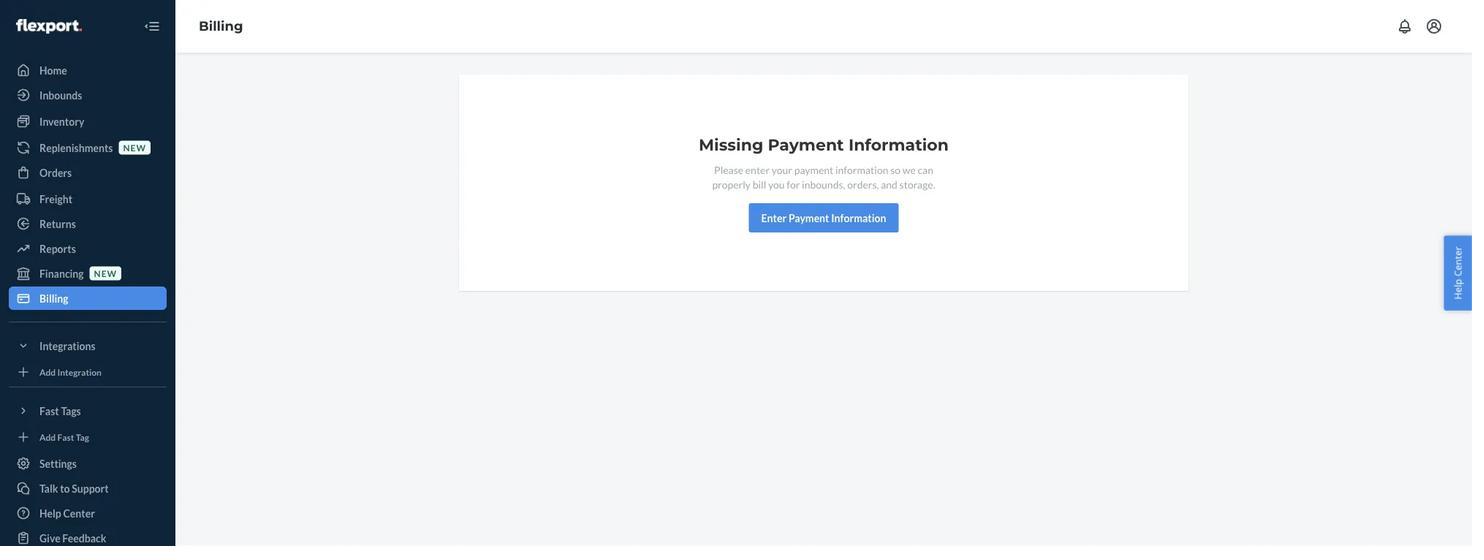 Task type: locate. For each thing, give the bounding box(es) containing it.
orders,
[[848, 178, 879, 191]]

billing
[[199, 18, 243, 34], [39, 292, 68, 305]]

flexport logo image
[[16, 19, 82, 34]]

payment
[[768, 135, 844, 155], [789, 212, 830, 224]]

center inside help center link
[[63, 507, 95, 520]]

1 vertical spatial payment
[[789, 212, 830, 224]]

properly
[[713, 178, 751, 191]]

fast tags button
[[9, 399, 167, 423]]

0 vertical spatial fast
[[39, 405, 59, 417]]

add
[[39, 367, 56, 377], [39, 432, 56, 442]]

give feedback button
[[9, 527, 167, 546]]

for
[[787, 178, 800, 191]]

1 vertical spatial fast
[[57, 432, 74, 442]]

you
[[769, 178, 785, 191]]

1 vertical spatial add
[[39, 432, 56, 442]]

1 horizontal spatial billing link
[[199, 18, 243, 34]]

1 horizontal spatial center
[[1452, 247, 1465, 277]]

1 vertical spatial center
[[63, 507, 95, 520]]

0 vertical spatial help center
[[1452, 247, 1465, 300]]

1 horizontal spatial new
[[123, 142, 146, 153]]

payment inside enter payment information button
[[789, 212, 830, 224]]

give
[[39, 532, 60, 544]]

payment right enter
[[789, 212, 830, 224]]

add up 'settings'
[[39, 432, 56, 442]]

inventory link
[[9, 110, 167, 133]]

billing link right 'close navigation' image
[[199, 18, 243, 34]]

fast left tag
[[57, 432, 74, 442]]

integrations
[[39, 340, 96, 352]]

1 horizontal spatial billing
[[199, 18, 243, 34]]

enter payment information button
[[749, 203, 899, 233]]

1 add from the top
[[39, 367, 56, 377]]

0 vertical spatial center
[[1452, 247, 1465, 277]]

information up so
[[849, 135, 949, 155]]

help center
[[1452, 247, 1465, 300], [39, 507, 95, 520]]

information down orders,
[[832, 212, 887, 224]]

freight
[[39, 193, 72, 205]]

inbounds
[[39, 89, 82, 101]]

payment for enter
[[789, 212, 830, 224]]

tag
[[76, 432, 89, 442]]

0 vertical spatial information
[[849, 135, 949, 155]]

please enter your payment information so we can properly bill you for inbounds, orders, and storage.
[[713, 163, 936, 191]]

fast left tags
[[39, 405, 59, 417]]

talk
[[39, 482, 58, 495]]

information
[[836, 163, 889, 176]]

0 horizontal spatial new
[[94, 268, 117, 279]]

help
[[1452, 279, 1465, 300], [39, 507, 61, 520]]

billing right 'close navigation' image
[[199, 18, 243, 34]]

settings link
[[9, 452, 167, 475]]

fast
[[39, 405, 59, 417], [57, 432, 74, 442]]

billing down "financing"
[[39, 292, 68, 305]]

0 horizontal spatial billing
[[39, 292, 68, 305]]

and
[[881, 178, 898, 191]]

1 vertical spatial help
[[39, 507, 61, 520]]

integration
[[57, 367, 102, 377]]

information
[[849, 135, 949, 155], [832, 212, 887, 224]]

1 vertical spatial billing
[[39, 292, 68, 305]]

2 add from the top
[[39, 432, 56, 442]]

enter payment information
[[762, 212, 887, 224]]

0 vertical spatial help
[[1452, 279, 1465, 300]]

payment for missing
[[768, 135, 844, 155]]

billing link down "financing"
[[9, 287, 167, 310]]

add fast tag link
[[9, 429, 167, 446]]

your
[[772, 163, 793, 176]]

center
[[1452, 247, 1465, 277], [63, 507, 95, 520]]

inbounds link
[[9, 83, 167, 107]]

1 vertical spatial new
[[94, 268, 117, 279]]

freight link
[[9, 187, 167, 211]]

inventory
[[39, 115, 84, 128]]

1 horizontal spatial help
[[1452, 279, 1465, 300]]

0 vertical spatial add
[[39, 367, 56, 377]]

1 vertical spatial billing link
[[9, 287, 167, 310]]

support
[[72, 482, 109, 495]]

new up orders "link"
[[123, 142, 146, 153]]

add left integration
[[39, 367, 56, 377]]

new down reports link
[[94, 268, 117, 279]]

replenishments
[[39, 142, 113, 154]]

talk to support button
[[9, 477, 167, 500]]

0 vertical spatial billing link
[[199, 18, 243, 34]]

0 vertical spatial new
[[123, 142, 146, 153]]

bill
[[753, 178, 767, 191]]

we
[[903, 163, 916, 176]]

0 vertical spatial payment
[[768, 135, 844, 155]]

0 horizontal spatial help center
[[39, 507, 95, 520]]

center inside help center button
[[1452, 247, 1465, 277]]

new
[[123, 142, 146, 153], [94, 268, 117, 279]]

0 horizontal spatial center
[[63, 507, 95, 520]]

0 horizontal spatial billing link
[[9, 287, 167, 310]]

information inside button
[[832, 212, 887, 224]]

add fast tag
[[39, 432, 89, 442]]

payment up payment
[[768, 135, 844, 155]]

1 horizontal spatial help center
[[1452, 247, 1465, 300]]

so
[[891, 163, 901, 176]]

1 vertical spatial information
[[832, 212, 887, 224]]

billing link
[[199, 18, 243, 34], [9, 287, 167, 310]]

add for add fast tag
[[39, 432, 56, 442]]



Task type: vqa. For each thing, say whether or not it's contained in the screenshot.
Reports
yes



Task type: describe. For each thing, give the bounding box(es) containing it.
new for replenishments
[[123, 142, 146, 153]]

feedback
[[62, 532, 106, 544]]

home link
[[9, 59, 167, 82]]

information for missing payment information
[[849, 135, 949, 155]]

enter
[[746, 163, 770, 176]]

orders link
[[9, 161, 167, 184]]

tags
[[61, 405, 81, 417]]

orders
[[39, 166, 72, 179]]

help center button
[[1445, 236, 1473, 311]]

help center link
[[9, 502, 167, 525]]

please
[[715, 163, 744, 176]]

payment
[[795, 163, 834, 176]]

fast tags
[[39, 405, 81, 417]]

add for add integration
[[39, 367, 56, 377]]

missing
[[699, 135, 764, 155]]

reports
[[39, 242, 76, 255]]

returns link
[[9, 212, 167, 235]]

reports link
[[9, 237, 167, 260]]

can
[[918, 163, 934, 176]]

to
[[60, 482, 70, 495]]

open notifications image
[[1397, 18, 1414, 35]]

close navigation image
[[143, 18, 161, 35]]

information for enter payment information
[[832, 212, 887, 224]]

help center inside button
[[1452, 247, 1465, 300]]

open account menu image
[[1426, 18, 1444, 35]]

fast inside dropdown button
[[39, 405, 59, 417]]

add integration link
[[9, 363, 167, 381]]

1 vertical spatial help center
[[39, 507, 95, 520]]

integrations button
[[9, 334, 167, 358]]

inbounds,
[[802, 178, 846, 191]]

home
[[39, 64, 67, 76]]

0 vertical spatial billing
[[199, 18, 243, 34]]

0 horizontal spatial help
[[39, 507, 61, 520]]

financing
[[39, 267, 84, 280]]

give feedback
[[39, 532, 106, 544]]

enter
[[762, 212, 787, 224]]

talk to support
[[39, 482, 109, 495]]

missing payment information
[[699, 135, 949, 155]]

help inside button
[[1452, 279, 1465, 300]]

settings
[[39, 457, 77, 470]]

new for financing
[[94, 268, 117, 279]]

add integration
[[39, 367, 102, 377]]

returns
[[39, 218, 76, 230]]

storage.
[[900, 178, 936, 191]]



